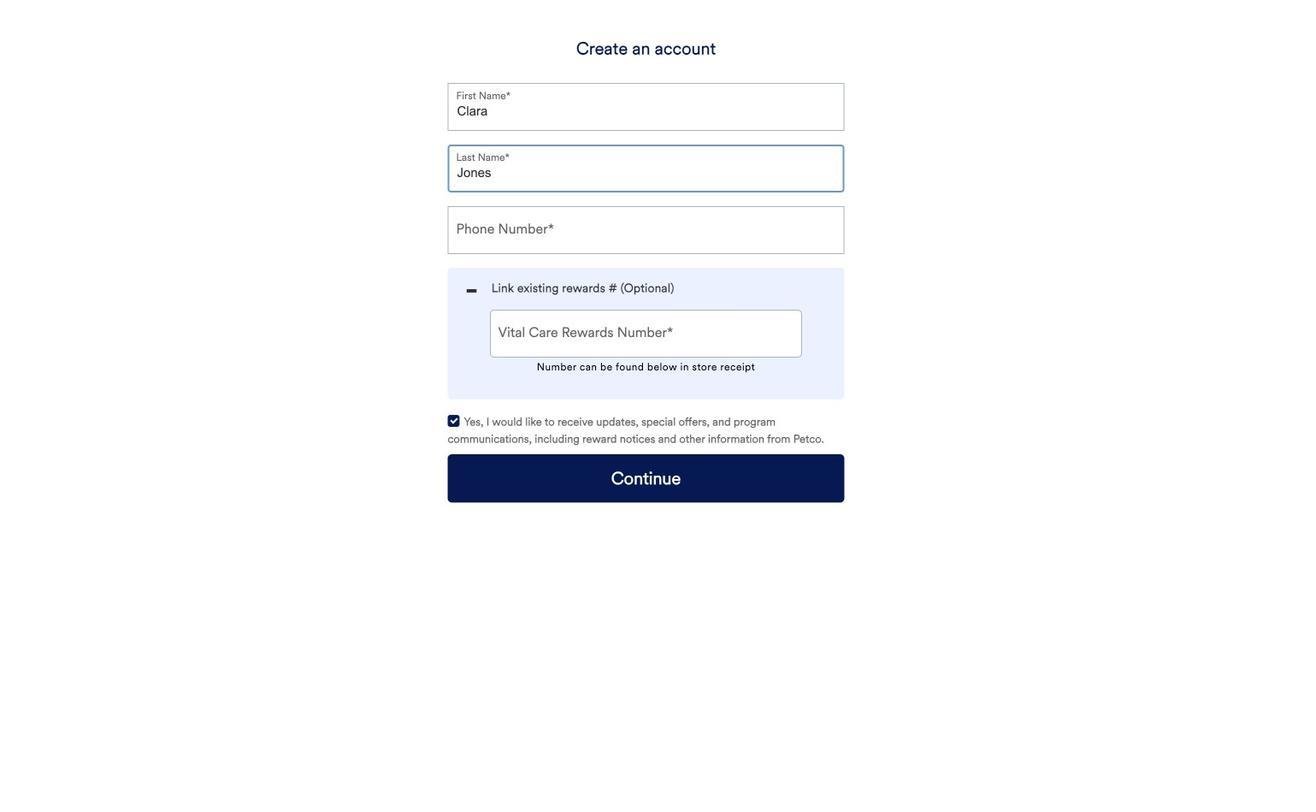 Task type: vqa. For each thing, say whether or not it's contained in the screenshot.
the repeat delivery checkbox Element
yes



Task type: locate. For each thing, give the bounding box(es) containing it.
repeat delivery checkbox element
[[448, 415, 460, 427]]

Phone Number text field
[[448, 206, 845, 254]]

Last Name text field
[[448, 145, 845, 192]]

First Name text field
[[448, 83, 845, 131]]



Task type: describe. For each thing, give the bounding box(es) containing it.
Vital Care Rewards Number* text field
[[490, 310, 802, 358]]



